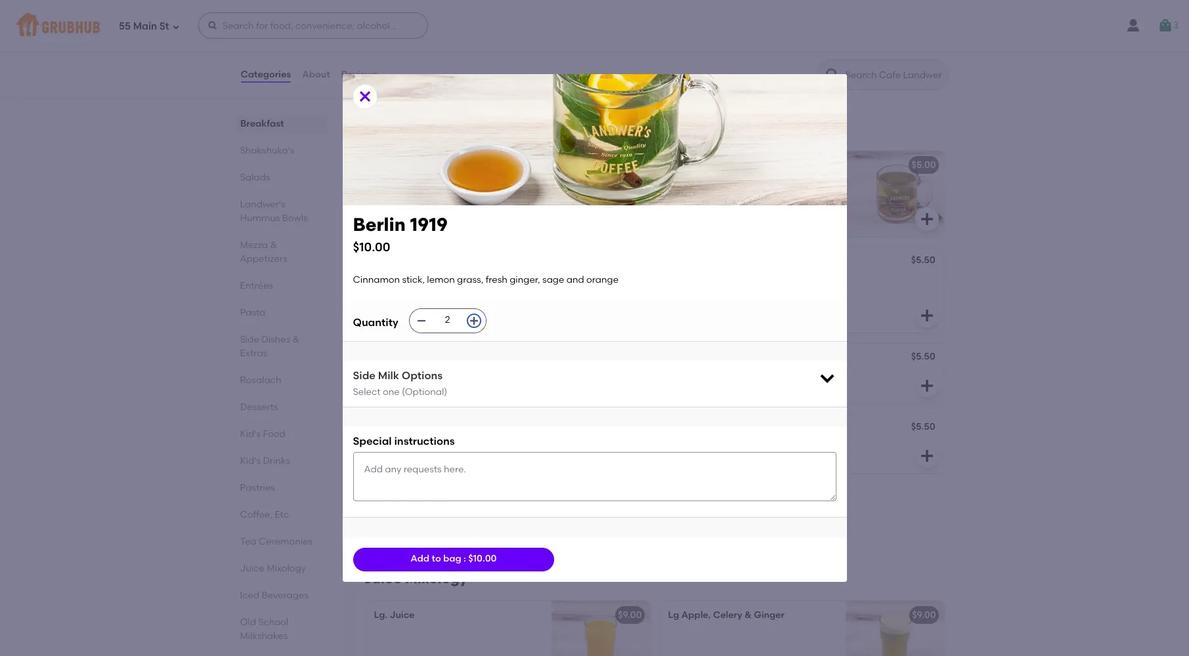 Task type: locate. For each thing, give the bounding box(es) containing it.
2 grass, from the left
[[478, 275, 505, 286]]

juice
[[240, 564, 265, 575], [364, 571, 402, 587], [390, 610, 415, 622]]

categories button
[[240, 51, 292, 99]]

cinnamon stick, fresh ginger, mint and the landwer mix (cinnamon, cloves, & nutmeg)
[[668, 178, 822, 216]]

$5.50
[[912, 255, 936, 266], [617, 352, 642, 363], [912, 352, 936, 363], [617, 422, 642, 433], [912, 422, 936, 433], [617, 492, 642, 503]]

svg image
[[172, 23, 180, 31], [625, 68, 641, 84], [357, 89, 373, 105], [919, 308, 935, 324], [469, 316, 479, 326], [919, 449, 935, 465]]

svg image
[[1158, 18, 1174, 34], [207, 20, 218, 31], [919, 212, 935, 227], [416, 316, 427, 326], [818, 369, 837, 387], [919, 378, 935, 394], [625, 449, 641, 465]]

mint right moroccan
[[717, 423, 736, 434]]

$5.00 for fresh mint tea
[[618, 160, 642, 171]]

1 horizontal spatial $9.00
[[913, 610, 936, 622]]

$5.50 for ginger lemon
[[617, 422, 642, 433]]

1 vertical spatial breakfast
[[703, 353, 746, 364]]

1 vertical spatial ginger,
[[510, 275, 540, 286]]

cinnamon
[[668, 178, 716, 189], [353, 275, 400, 286], [374, 275, 421, 286]]

mint
[[799, 178, 820, 189]]

& inside mezza & appetizers
[[270, 240, 277, 251]]

orange
[[587, 275, 619, 286], [451, 288, 483, 299]]

tea ceremonies up the juice mixology tab
[[240, 537, 312, 548]]

appetizers
[[240, 254, 287, 265]]

milk
[[378, 370, 399, 382]]

grass,
[[457, 275, 484, 286], [478, 275, 505, 286]]

juice up the lg.
[[364, 571, 402, 587]]

(cinnamon,
[[772, 192, 822, 203]]

fresh mint tea
[[374, 160, 439, 171]]

ceremonies up fresh mint tea
[[392, 120, 475, 137]]

1 vertical spatial mint
[[717, 423, 736, 434]]

kid's left food
[[240, 429, 261, 440]]

mint right fresh
[[401, 160, 420, 171]]

1 horizontal spatial $5.00
[[912, 160, 936, 171]]

1 vertical spatial sage
[[407, 288, 429, 299]]

stick, down berlin 1919 $10.00
[[402, 275, 425, 286]]

Input item quantity number field
[[433, 309, 462, 333]]

2 horizontal spatial ginger,
[[767, 178, 797, 189]]

2 kid's from the top
[[240, 456, 261, 467]]

1 $5.00 from the left
[[618, 160, 642, 171]]

lemon inside button
[[448, 275, 476, 286]]

1 vertical spatial side
[[353, 370, 376, 382]]

fresh inside button
[[507, 275, 529, 286]]

$9.00 for lg. juice
[[618, 610, 642, 622]]

cinnamon up "quantity"
[[353, 275, 400, 286]]

coffee, etc tab
[[240, 508, 322, 522]]

lg. juice
[[374, 610, 415, 622]]

cinnamon up the
[[668, 178, 716, 189]]

0 horizontal spatial $9.00
[[618, 610, 642, 622]]

0 horizontal spatial mixology
[[267, 564, 306, 575]]

3
[[1174, 20, 1179, 31]]

1 horizontal spatial ginger
[[754, 610, 785, 622]]

$5.50 for moroccan mint
[[912, 422, 936, 433]]

old
[[240, 618, 256, 629]]

2 $5.00 from the left
[[912, 160, 936, 171]]

1 horizontal spatial and
[[567, 275, 584, 286]]

landwer's hummus bowls
[[240, 199, 308, 224]]

& up appetizers
[[270, 240, 277, 251]]

matcha image
[[552, 8, 650, 93]]

english breakfast
[[668, 353, 746, 364]]

kid's
[[240, 429, 261, 440], [240, 456, 261, 467]]

juice mixology tab
[[240, 562, 322, 576]]

1 vertical spatial orange
[[451, 288, 483, 299]]

cinnamon inside the "cinnamon stick, lemon grass, fresh ginger, sage and orange" button
[[374, 275, 421, 286]]

1 horizontal spatial ceremonies
[[392, 120, 475, 137]]

berlin 1919 $10.00
[[353, 214, 448, 255]]

kid's for kid's drinks
[[240, 456, 261, 467]]

stick, up landwer
[[718, 178, 740, 189]]

0 vertical spatial ceremonies
[[392, 120, 475, 137]]

orange inside the "cinnamon stick, lemon grass, fresh ginger, sage and orange" button
[[451, 288, 483, 299]]

juice mixology up iced beverages
[[240, 564, 306, 575]]

0 horizontal spatial $10.00
[[353, 240, 391, 255]]

1 horizontal spatial sage
[[543, 275, 565, 286]]

mixology
[[267, 564, 306, 575], [405, 571, 468, 587]]

2 cinnamon stick, lemon grass, fresh ginger, sage and orange from the left
[[374, 275, 529, 299]]

milkshakes
[[240, 631, 288, 643]]

$10.00 right :
[[469, 554, 497, 565]]

side up select
[[353, 370, 376, 382]]

landwer's hummus bowls tab
[[240, 198, 322, 225]]

kid's left 'drinks'
[[240, 456, 261, 467]]

lg.
[[374, 610, 388, 622]]

tea inside tea ceremonies tab
[[240, 537, 256, 548]]

add to bag : $10.00
[[411, 554, 497, 565]]

pastries
[[240, 483, 275, 494]]

main
[[133, 20, 157, 32]]

cloves,
[[668, 205, 699, 216]]

0 vertical spatial breakfast
[[240, 118, 284, 129]]

1 $9.00 from the left
[[618, 610, 642, 622]]

breakfast right english in the bottom right of the page
[[703, 353, 746, 364]]

1 lemon from the left
[[427, 275, 455, 286]]

lemon
[[427, 275, 455, 286], [448, 275, 476, 286]]

and
[[668, 192, 686, 203], [567, 275, 584, 286], [431, 288, 449, 299]]

0 vertical spatial ginger,
[[767, 178, 797, 189]]

$10.00
[[353, 240, 391, 255], [469, 554, 497, 565]]

special
[[353, 436, 392, 448]]

$5.50 for english breakfast
[[912, 352, 936, 363]]

side inside side milk options select one (optional)
[[353, 370, 376, 382]]

tea ceremonies inside tab
[[240, 537, 312, 548]]

1 horizontal spatial breakfast
[[703, 353, 746, 364]]

breakfast
[[240, 118, 284, 129], [703, 353, 746, 364]]

mezza
[[240, 240, 268, 251]]

1 vertical spatial ginger
[[754, 610, 785, 622]]

2 vertical spatial and
[[431, 288, 449, 299]]

side inside the "side dishes & extras"
[[240, 334, 259, 346]]

0 horizontal spatial sage
[[407, 288, 429, 299]]

landwer
[[705, 192, 751, 203]]

svg image inside 3 button
[[1158, 18, 1174, 34]]

kid's drinks tab
[[240, 455, 322, 468]]

0 vertical spatial tea ceremonies
[[364, 120, 475, 137]]

cinnamon down berlin 1919 $10.00
[[374, 275, 421, 286]]

& down the
[[701, 205, 708, 216]]

blend
[[699, 160, 725, 171]]

0 horizontal spatial juice mixology
[[240, 564, 306, 575]]

special instructions
[[353, 436, 455, 448]]

ceremonies down etc
[[258, 537, 312, 548]]

tea right fresh
[[422, 160, 439, 171]]

0 vertical spatial kid's
[[240, 429, 261, 440]]

ginger
[[374, 423, 405, 434], [754, 610, 785, 622]]

juice mixology down the add
[[364, 571, 468, 587]]

ceremonies
[[392, 120, 475, 137], [258, 537, 312, 548]]

about button
[[302, 51, 331, 99]]

1 horizontal spatial mint
[[717, 423, 736, 434]]

0 vertical spatial and
[[668, 192, 686, 203]]

etc
[[275, 510, 289, 521]]

side up extras
[[240, 334, 259, 346]]

0 horizontal spatial and
[[431, 288, 449, 299]]

1 kid's from the top
[[240, 429, 261, 440]]

ginger up special instructions
[[374, 423, 405, 434]]

2 $9.00 from the left
[[913, 610, 936, 622]]

0 vertical spatial $10.00
[[353, 240, 391, 255]]

juice inside tab
[[240, 564, 265, 575]]

fresh
[[743, 178, 764, 189], [486, 275, 508, 286], [507, 275, 529, 286]]

0 horizontal spatial ginger
[[374, 423, 405, 434]]

kid's inside 'tab'
[[240, 429, 261, 440]]

pastries tab
[[240, 482, 322, 495]]

&
[[701, 205, 708, 216], [270, 240, 277, 251], [293, 334, 300, 346], [745, 610, 752, 622]]

$9.00
[[618, 610, 642, 622], [913, 610, 936, 622]]

Search Cafe Landwer search field
[[845, 69, 945, 81]]

0 horizontal spatial breakfast
[[240, 118, 284, 129]]

2 horizontal spatial and
[[668, 192, 686, 203]]

ginger right 'celery'
[[754, 610, 785, 622]]

1 horizontal spatial mixology
[[405, 571, 468, 587]]

breakfast up "shakshuka's"
[[240, 118, 284, 129]]

sage
[[543, 275, 565, 286], [407, 288, 429, 299]]

0 vertical spatial ginger
[[374, 423, 405, 434]]

side
[[240, 334, 259, 346], [353, 370, 376, 382]]

berlin
[[353, 214, 406, 236]]

0 vertical spatial side
[[240, 334, 259, 346]]

0 horizontal spatial $5.00
[[618, 160, 642, 171]]

0 horizontal spatial side
[[240, 334, 259, 346]]

st
[[159, 20, 169, 32]]

mixology up beverages
[[267, 564, 306, 575]]

roobios
[[407, 493, 444, 505]]

$5.50 button
[[661, 248, 944, 333]]

juice right the lg.
[[390, 610, 415, 622]]

main navigation navigation
[[0, 0, 1190, 51]]

cinnamon stick, lemon grass, fresh ginger, sage and orange inside button
[[374, 275, 529, 299]]

1 vertical spatial $10.00
[[469, 554, 497, 565]]

0 horizontal spatial mint
[[401, 160, 420, 171]]

$10.00 down berlin
[[353, 240, 391, 255]]

desserts
[[240, 402, 278, 413]]

categories
[[241, 69, 291, 80]]

2 lemon from the left
[[448, 275, 476, 286]]

& right 'celery'
[[745, 610, 752, 622]]

$5.00 for house blend tea
[[912, 160, 936, 171]]

tea down coffee,
[[240, 537, 256, 548]]

1 vertical spatial ceremonies
[[258, 537, 312, 548]]

ceremonies inside tab
[[258, 537, 312, 548]]

mixology down 'to'
[[405, 571, 468, 587]]

0 horizontal spatial tea ceremonies
[[240, 537, 312, 548]]

0 vertical spatial orange
[[587, 275, 619, 286]]

shakshuka's tab
[[240, 144, 322, 158]]

0 horizontal spatial ceremonies
[[258, 537, 312, 548]]

& right dishes
[[293, 334, 300, 346]]

0 horizontal spatial orange
[[451, 288, 483, 299]]

0 vertical spatial mint
[[401, 160, 420, 171]]

1 horizontal spatial ginger,
[[510, 275, 540, 286]]

2 vertical spatial ginger,
[[374, 288, 405, 299]]

$10.00 inside berlin 1919 $10.00
[[353, 240, 391, 255]]

juice up iced
[[240, 564, 265, 575]]

0 horizontal spatial ginger,
[[374, 288, 405, 299]]

pasta tab
[[240, 306, 322, 320]]

lg
[[668, 610, 680, 622]]

iced
[[240, 591, 260, 602]]

reviews
[[341, 69, 378, 80]]

tea ceremonies
[[364, 120, 475, 137], [240, 537, 312, 548]]

& inside "cinnamon stick, fresh ginger, mint and the landwer mix (cinnamon, cloves, & nutmeg)"
[[701, 205, 708, 216]]

1 vertical spatial kid's
[[240, 456, 261, 467]]

coffee, etc
[[240, 510, 289, 521]]

1 horizontal spatial side
[[353, 370, 376, 382]]

english
[[668, 353, 701, 364]]

tea ceremonies up fresh mint tea
[[364, 120, 475, 137]]

1 vertical spatial tea ceremonies
[[240, 537, 312, 548]]

breakfast inside 'tab'
[[240, 118, 284, 129]]

berlin 1919 image
[[552, 248, 650, 333]]

cinnamon stick, lemon grass, fresh ginger, sage and orange
[[353, 275, 619, 286], [374, 275, 529, 299]]

kid's inside tab
[[240, 456, 261, 467]]

stick, up input item quantity number field
[[423, 275, 446, 286]]



Task type: describe. For each thing, give the bounding box(es) containing it.
& inside the "side dishes & extras"
[[293, 334, 300, 346]]

add
[[411, 554, 430, 565]]

moroccan
[[668, 423, 714, 434]]

food
[[263, 429, 286, 440]]

$5.50 for crimson berry
[[617, 352, 642, 363]]

ginger lemon
[[374, 423, 438, 434]]

lemon
[[407, 423, 438, 434]]

kid's drinks
[[240, 456, 290, 467]]

beverages
[[262, 591, 309, 602]]

ginger, inside "cinnamon stick, fresh ginger, mint and the landwer mix (cinnamon, cloves, & nutmeg)"
[[767, 178, 797, 189]]

side for milk
[[353, 370, 376, 382]]

iced beverages
[[240, 591, 309, 602]]

side for dishes
[[240, 334, 259, 346]]

house blend tea
[[668, 160, 743, 171]]

tea up fresh
[[364, 120, 389, 137]]

svg image inside main navigation navigation
[[172, 23, 180, 31]]

desserts tab
[[240, 401, 322, 415]]

nutmeg)
[[710, 205, 748, 216]]

kid's for kid's food
[[240, 429, 261, 440]]

quantity
[[353, 317, 399, 329]]

55
[[119, 20, 131, 32]]

crimson
[[374, 353, 412, 364]]

berry
[[414, 353, 438, 364]]

mint for fresh
[[401, 160, 420, 171]]

apple,
[[682, 610, 711, 622]]

1 vertical spatial and
[[567, 275, 584, 286]]

kid's food tab
[[240, 428, 322, 441]]

1 horizontal spatial tea ceremonies
[[364, 120, 475, 137]]

salads
[[240, 172, 270, 183]]

mint for moroccan
[[717, 423, 736, 434]]

vanilla
[[374, 493, 405, 505]]

1 grass, from the left
[[457, 275, 484, 286]]

lg apple, celery & ginger image
[[846, 602, 944, 657]]

mix
[[754, 192, 769, 203]]

search icon image
[[825, 67, 841, 83]]

house blend tea image
[[846, 151, 944, 237]]

pasta
[[240, 307, 266, 319]]

(optional)
[[402, 387, 448, 398]]

iced beverages tab
[[240, 589, 322, 603]]

and inside the "cinnamon stick, lemon grass, fresh ginger, sage and orange" button
[[431, 288, 449, 299]]

mezza & appetizers tab
[[240, 238, 322, 266]]

crimson berry
[[374, 353, 438, 364]]

fresh
[[374, 160, 398, 171]]

side dishes & extras
[[240, 334, 300, 359]]

moroccan mint
[[668, 423, 736, 434]]

ginger, inside button
[[374, 288, 405, 299]]

cinnamon inside "cinnamon stick, fresh ginger, mint and the landwer mix (cinnamon, cloves, & nutmeg)"
[[668, 178, 716, 189]]

juice mixology inside tab
[[240, 564, 306, 575]]

bowls
[[282, 213, 308, 224]]

hummus
[[240, 213, 280, 224]]

celery
[[713, 610, 743, 622]]

sage inside cinnamon stick, lemon grass, fresh ginger, sage and orange
[[407, 288, 429, 299]]

bag
[[443, 554, 462, 565]]

old school milkshakes tab
[[240, 616, 322, 644]]

tea ceremonies tab
[[240, 535, 322, 549]]

fresh mint tea image
[[552, 151, 650, 237]]

1919
[[410, 214, 448, 236]]

old school milkshakes
[[240, 618, 289, 643]]

to
[[432, 554, 441, 565]]

1 horizontal spatial orange
[[587, 275, 619, 286]]

one
[[383, 387, 400, 398]]

coffee,
[[240, 510, 273, 521]]

salads tab
[[240, 171, 322, 185]]

and inside "cinnamon stick, fresh ginger, mint and the landwer mix (cinnamon, cloves, & nutmeg)"
[[668, 192, 686, 203]]

landwer's
[[240, 199, 285, 210]]

vanilla roobios
[[374, 493, 444, 505]]

shakshuka's
[[240, 145, 295, 156]]

reviews button
[[341, 51, 379, 99]]

side milk options select one (optional)
[[353, 370, 448, 398]]

1 cinnamon stick, lemon grass, fresh ginger, sage and orange from the left
[[353, 275, 619, 286]]

$9.00 for lg apple, celery & ginger
[[913, 610, 936, 622]]

cinnamon stick, lemon grass, fresh ginger, sage and orange button
[[366, 248, 650, 333]]

mixology inside tab
[[267, 564, 306, 575]]

0 vertical spatial sage
[[543, 275, 565, 286]]

dishes
[[262, 334, 290, 346]]

breakfast tab
[[240, 117, 322, 131]]

select
[[353, 387, 381, 398]]

rosalach
[[240, 375, 282, 386]]

mezza & appetizers
[[240, 240, 287, 265]]

:
[[464, 554, 466, 565]]

55 main st
[[119, 20, 169, 32]]

1 horizontal spatial $10.00
[[469, 554, 497, 565]]

options
[[402, 370, 443, 382]]

entrées
[[240, 281, 273, 292]]

matcha
[[374, 16, 409, 28]]

side dishes & extras tab
[[240, 333, 322, 361]]

Special instructions text field
[[353, 453, 837, 502]]

school
[[258, 618, 289, 629]]

instructions
[[394, 436, 455, 448]]

stick, inside "cinnamon stick, fresh ginger, mint and the landwer mix (cinnamon, cloves, & nutmeg)"
[[718, 178, 740, 189]]

3 button
[[1158, 14, 1179, 37]]

entrées tab
[[240, 279, 322, 293]]

lg apple, celery & ginger
[[668, 610, 785, 622]]

rosalach tab
[[240, 374, 322, 388]]

the
[[688, 192, 703, 203]]

matcha button
[[366, 8, 650, 93]]

1 horizontal spatial juice mixology
[[364, 571, 468, 587]]

house
[[668, 160, 697, 171]]

tea right blend
[[727, 160, 743, 171]]

$5.50 inside button
[[912, 255, 936, 266]]

fresh inside "cinnamon stick, fresh ginger, mint and the landwer mix (cinnamon, cloves, & nutmeg)"
[[743, 178, 764, 189]]

extras
[[240, 348, 267, 359]]

drinks
[[263, 456, 290, 467]]

grass, inside button
[[478, 275, 505, 286]]

about
[[302, 69, 330, 80]]

lg. juice image
[[552, 602, 650, 657]]

kid's food
[[240, 429, 286, 440]]

stick, inside cinnamon stick, lemon grass, fresh ginger, sage and orange
[[423, 275, 446, 286]]



Task type: vqa. For each thing, say whether or not it's contained in the screenshot.
Mezza & Appetizers
yes



